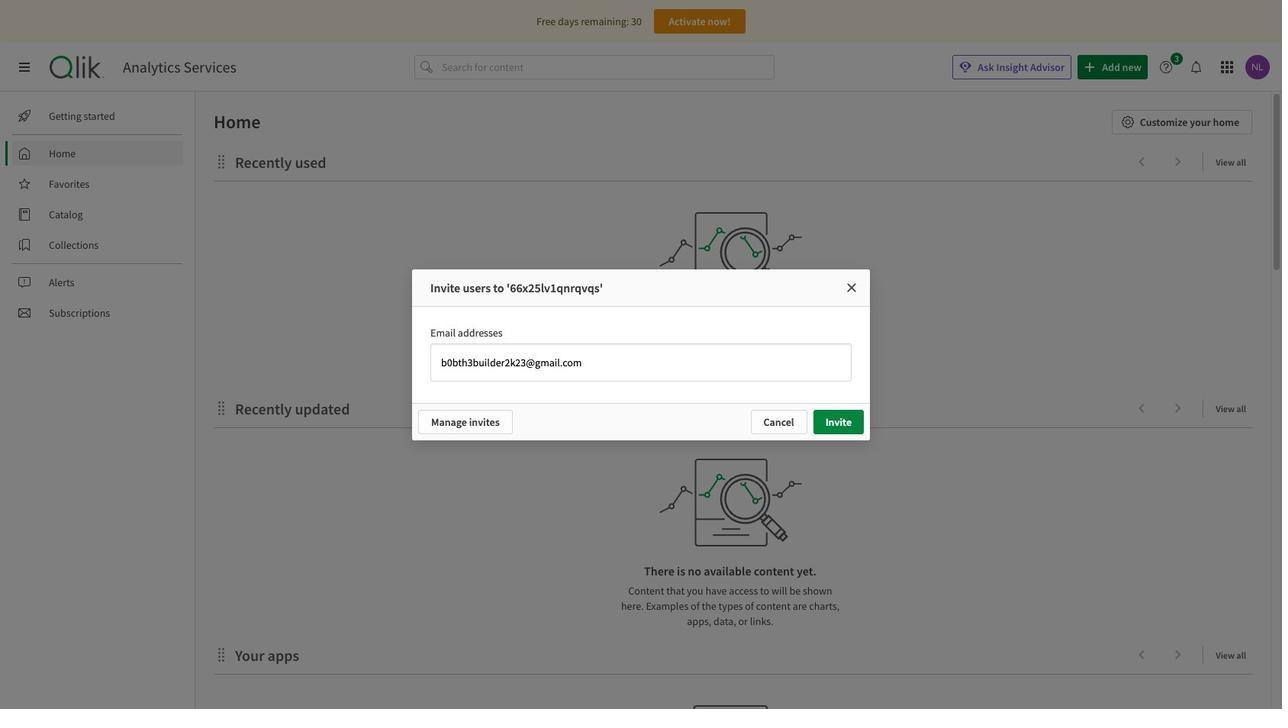 Task type: vqa. For each thing, say whether or not it's contained in the screenshot.
main content
yes



Task type: locate. For each thing, give the bounding box(es) containing it.
move collection image
[[214, 154, 229, 169], [214, 647, 229, 662]]

main content
[[189, 92, 1283, 709]]

dialog
[[412, 269, 871, 440]]

None text field
[[440, 352, 843, 372]]

navigation pane element
[[0, 98, 195, 331]]



Task type: describe. For each thing, give the bounding box(es) containing it.
close sidebar menu image
[[18, 61, 31, 73]]

1 vertical spatial move collection image
[[214, 647, 229, 662]]

move collection image
[[214, 401, 229, 416]]

0 vertical spatial move collection image
[[214, 154, 229, 169]]

analytics services element
[[123, 58, 237, 76]]



